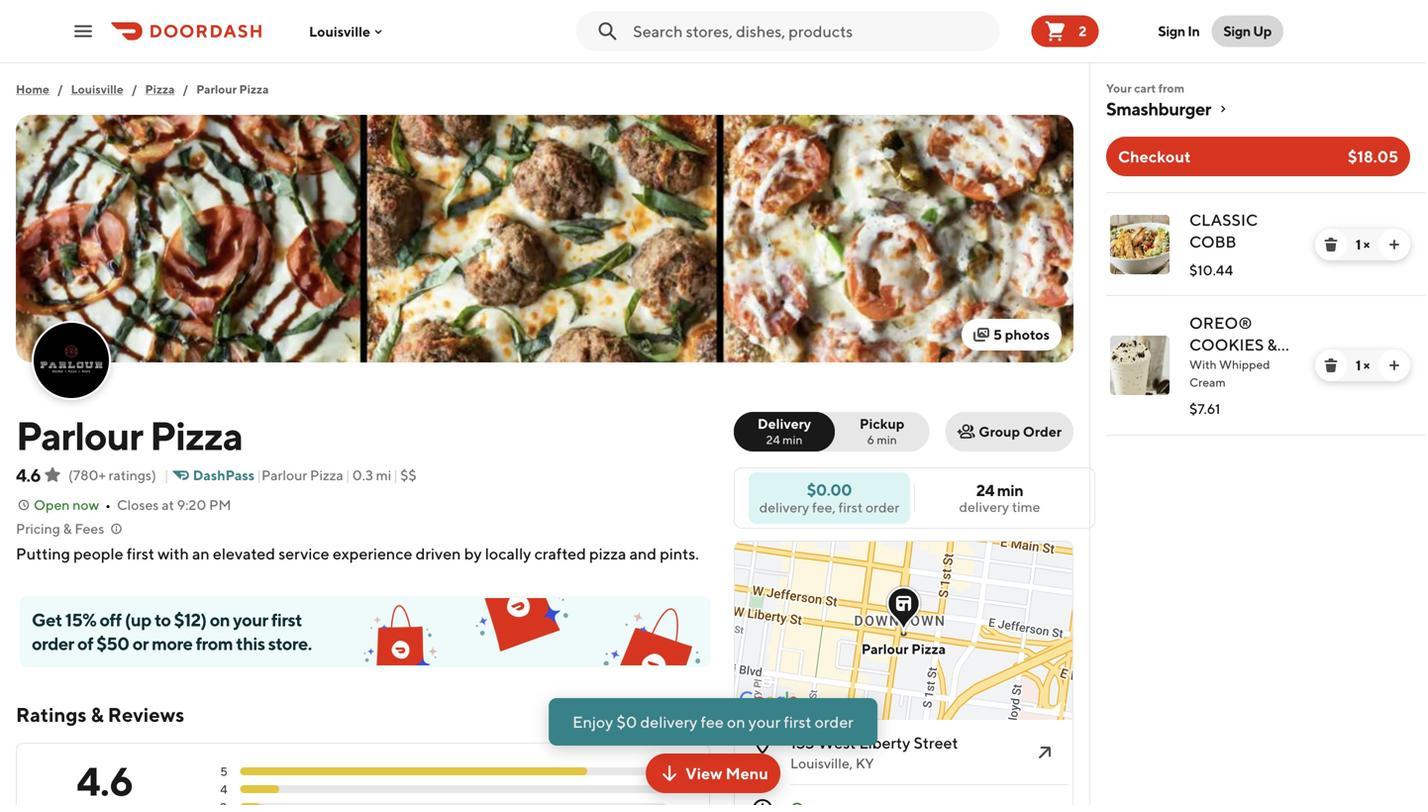 Task type: describe. For each thing, give the bounding box(es) containing it.
this
[[236, 633, 265, 654]]

•
[[105, 497, 111, 513]]

mi
[[376, 467, 391, 483]]

pickup
[[860, 415, 905, 432]]

$0.00
[[807, 480, 852, 499]]

on inside get 15% off (up to $12) on your first order of $50 or more from this store.
[[210, 609, 230, 630]]

order inside $0.00 delivery fee, first order
[[866, 499, 900, 516]]

4 | from the left
[[393, 467, 398, 483]]

(780+ ratings) |
[[68, 467, 169, 483]]

pricing & fees
[[16, 520, 104, 537]]

order methods option group
[[734, 412, 929, 452]]

0 horizontal spatial 4.6
[[16, 465, 41, 486]]

parlour pizza | 0.3 mi | $$
[[261, 467, 417, 483]]

fees
[[75, 520, 104, 537]]

dashpass |
[[193, 467, 261, 483]]

enjoy $0 delivery fee on your first order
[[573, 713, 854, 731]]

$0
[[617, 713, 637, 731]]

view menu
[[686, 764, 768, 783]]

5 for 5
[[220, 765, 228, 778]]

pizza link
[[145, 79, 175, 99]]

map region
[[520, 300, 1281, 805]]

0 horizontal spatial louisville
[[71, 82, 124, 96]]

driven
[[416, 544, 461, 563]]

remove item from cart image for oreo® cookies & cream shake
[[1323, 358, 1339, 373]]

ratings & reviews
[[16, 703, 184, 726]]

pricing
[[16, 520, 60, 537]]

sign for sign in
[[1158, 23, 1185, 39]]

2 vertical spatial order
[[815, 713, 854, 731]]

putting people first with an elevated service experience driven by locally crafted pizza and pints.
[[16, 544, 699, 563]]

15%
[[65, 609, 96, 630]]

none radio containing delivery
[[734, 412, 835, 452]]

$12)
[[174, 609, 207, 630]]

street
[[914, 733, 958, 752]]

cream
[[1190, 357, 1249, 376]]

5 photos
[[994, 326, 1050, 343]]

classic
[[1190, 210, 1258, 229]]

your inside get 15% off (up to $12) on your first order of $50 or more from this store.
[[233, 609, 268, 630]]

sign up
[[1224, 23, 1272, 39]]

order inside get 15% off (up to $12) on your first order of $50 or more from this store.
[[32, 633, 74, 654]]

first up 133
[[784, 713, 812, 731]]

more
[[152, 633, 193, 654]]

classic cobb
[[1190, 210, 1258, 251]]

1 vertical spatial 4.6
[[76, 758, 133, 805]]

louisville link
[[71, 79, 124, 99]]

first inside get 15% off (up to $12) on your first order of $50 or more from this store.
[[271, 609, 302, 630]]

1 horizontal spatial your
[[749, 713, 781, 731]]

0 vertical spatial louisville
[[309, 23, 370, 39]]

group order button
[[945, 412, 1074, 452]]

2 | from the left
[[257, 467, 261, 483]]

ratings
[[16, 703, 87, 726]]

louisville button
[[309, 23, 386, 39]]

add one to cart image for oreo® cookies & cream shake
[[1387, 358, 1402, 373]]

your
[[1106, 81, 1132, 95]]

home
[[16, 82, 49, 96]]

group order
[[979, 423, 1062, 440]]

$50
[[96, 633, 129, 654]]

open now
[[34, 497, 99, 513]]

find restaurant in google maps image
[[1033, 741, 1057, 765]]

133
[[790, 733, 815, 752]]

at
[[162, 497, 174, 513]]

$7.61
[[1190, 401, 1221, 417]]

cookies
[[1190, 335, 1264, 354]]

shake
[[1190, 379, 1244, 398]]

classic cobb image
[[1110, 215, 1170, 274]]

menu
[[726, 764, 768, 783]]

sign in
[[1158, 23, 1200, 39]]

1 vertical spatial on
[[727, 713, 745, 731]]

oreo® cookies & cream shake
[[1190, 313, 1277, 398]]

24 inside delivery 24 min
[[766, 433, 780, 447]]

from inside get 15% off (up to $12) on your first order of $50 or more from this store.
[[196, 633, 233, 654]]

none radio containing pickup
[[823, 412, 929, 452]]

expand store hours button
[[739, 609, 1069, 673]]

whipped
[[1219, 358, 1270, 371]]

× for classic cobb
[[1363, 236, 1370, 253]]

smashburger
[[1106, 98, 1211, 119]]

133 west liberty street louisville, ky
[[790, 733, 958, 772]]

sign in link
[[1146, 11, 1212, 51]]

photos
[[1005, 326, 1050, 343]]

powered by google image
[[740, 691, 798, 711]]

pickup 6 min
[[860, 415, 905, 447]]

min for pickup
[[877, 433, 897, 447]]

view menu button
[[646, 754, 780, 793]]

delivery for fee
[[640, 713, 698, 731]]

people
[[73, 544, 123, 563]]

elevated
[[213, 544, 275, 563]]

& for reviews
[[91, 703, 104, 726]]

now
[[72, 497, 99, 513]]

(up
[[125, 609, 151, 630]]

louisville,
[[790, 755, 853, 772]]

pints.
[[660, 544, 699, 563]]

closes
[[117, 497, 159, 513]]

2 button
[[1031, 15, 1099, 47]]

cream
[[1190, 375, 1226, 389]]

4
[[220, 782, 227, 796]]

3 / from the left
[[183, 82, 188, 96]]

1 | from the left
[[164, 467, 169, 483]]

up
[[1253, 23, 1272, 39]]

cart
[[1134, 81, 1156, 95]]

$18.05
[[1348, 147, 1399, 166]]

min for delivery
[[783, 433, 803, 447]]

get
[[32, 609, 62, 630]]



Task type: vqa. For each thing, say whether or not it's contained in the screenshot.
$10.44
yes



Task type: locate. For each thing, give the bounding box(es) containing it.
$$
[[400, 467, 417, 483]]

parlour pizza image
[[16, 115, 1074, 363], [34, 323, 109, 398]]

enjoy
[[573, 713, 613, 731]]

1 sign from the left
[[1158, 23, 1185, 39]]

1 horizontal spatial delivery
[[759, 499, 809, 516]]

0 vertical spatial 1
[[1356, 236, 1361, 253]]

cobb
[[1190, 232, 1237, 251]]

your down powered by google image
[[749, 713, 781, 731]]

1 horizontal spatial 5
[[994, 326, 1002, 343]]

1 horizontal spatial louisville
[[309, 23, 370, 39]]

0 horizontal spatial 5
[[220, 765, 228, 778]]

1 horizontal spatial 4.6
[[76, 758, 133, 805]]

& for fees
[[63, 520, 72, 537]]

remove item from cart image for classic cobb
[[1323, 237, 1339, 253]]

1 1 × from the top
[[1356, 236, 1370, 253]]

delivery
[[758, 415, 811, 432]]

experience
[[333, 544, 413, 563]]

0 horizontal spatial your
[[233, 609, 268, 630]]

first
[[839, 499, 863, 516], [127, 544, 154, 563], [271, 609, 302, 630], [784, 713, 812, 731]]

first up store.
[[271, 609, 302, 630]]

0 vertical spatial 4.6
[[16, 465, 41, 486]]

1 vertical spatial 1 ×
[[1356, 357, 1370, 373]]

1
[[1356, 236, 1361, 253], [1356, 357, 1361, 373]]

min down group order button in the bottom right of the page
[[997, 481, 1023, 500]]

louisville
[[309, 23, 370, 39], [71, 82, 124, 96]]

/ right 'home' link at the top
[[57, 82, 63, 96]]

by
[[464, 544, 482, 563]]

sign up link
[[1212, 15, 1284, 47]]

delivery left "fee,"
[[759, 499, 809, 516]]

1 × from the top
[[1363, 236, 1370, 253]]

1 for classic cobb
[[1356, 236, 1361, 253]]

delivery left time in the right bottom of the page
[[959, 499, 1009, 515]]

$10.44
[[1190, 262, 1233, 278]]

2 vertical spatial &
[[91, 703, 104, 726]]

locally
[[485, 544, 531, 563]]

with whipped cream
[[1190, 358, 1270, 389]]

0 horizontal spatial &
[[63, 520, 72, 537]]

order
[[1023, 423, 1062, 440]]

5 up 4
[[220, 765, 228, 778]]

0 vertical spatial 5
[[994, 326, 1002, 343]]

1 horizontal spatial on
[[727, 713, 745, 731]]

Store search: begin typing to search for stores available on DoorDash text field
[[633, 20, 992, 42]]

checkout
[[1118, 147, 1191, 166]]

sign left up on the top of page
[[1224, 23, 1251, 39]]

1 vertical spatial 1
[[1356, 357, 1361, 373]]

0.3
[[352, 467, 373, 483]]

expand store hours image
[[1033, 629, 1057, 653]]

and
[[630, 544, 657, 563]]

| right the mi
[[393, 467, 398, 483]]

1 for oreo® cookies & cream shake
[[1356, 357, 1361, 373]]

home / louisville / pizza / parlour pizza
[[16, 82, 269, 96]]

pizza
[[589, 544, 626, 563]]

2 add one to cart image from the top
[[1387, 358, 1402, 373]]

2 horizontal spatial &
[[1267, 335, 1277, 354]]

in
[[1188, 23, 1200, 39]]

2 horizontal spatial delivery
[[959, 499, 1009, 515]]

24 min delivery time
[[959, 481, 1040, 515]]

& inside oreo® cookies & cream shake
[[1267, 335, 1277, 354]]

pizza
[[145, 82, 175, 96], [239, 82, 269, 96], [150, 412, 243, 459], [310, 467, 343, 483], [912, 641, 946, 657], [912, 641, 946, 657]]

putting
[[16, 544, 70, 563]]

add one to cart image for classic cobb
[[1387, 237, 1402, 253]]

4.6 up open
[[16, 465, 41, 486]]

first left with
[[127, 544, 154, 563]]

× for oreo® cookies & cream shake
[[1363, 357, 1370, 373]]

24 left time in the right bottom of the page
[[976, 481, 994, 500]]

/ right pizza link
[[183, 82, 188, 96]]

delivery inside 24 min delivery time
[[959, 499, 1009, 515]]

1 vertical spatial ×
[[1363, 357, 1370, 373]]

1 horizontal spatial 24
[[976, 481, 994, 500]]

from
[[1159, 81, 1185, 95], [196, 633, 233, 654]]

0 horizontal spatial from
[[196, 633, 233, 654]]

of
[[77, 633, 93, 654]]

service
[[279, 544, 329, 563]]

0 vertical spatial 24
[[766, 433, 780, 447]]

get 15% off (up to $12) on your first order of $50 or more from this store.
[[32, 609, 312, 654]]

5 for 5 photos
[[994, 326, 1002, 343]]

liberty
[[859, 733, 911, 752]]

your up this
[[233, 609, 268, 630]]

0 horizontal spatial sign
[[1158, 23, 1185, 39]]

or
[[132, 633, 149, 654]]

with
[[1190, 358, 1217, 371]]

from up smashburger
[[1159, 81, 1185, 95]]

2 horizontal spatial order
[[866, 499, 900, 516]]

1 vertical spatial your
[[749, 713, 781, 731]]

2 1 from the top
[[1356, 357, 1361, 373]]

& left fees
[[63, 520, 72, 537]]

2 remove item from cart image from the top
[[1323, 358, 1339, 373]]

×
[[1363, 236, 1370, 253], [1363, 357, 1370, 373]]

delivery inside $0.00 delivery fee, first order
[[759, 499, 809, 516]]

24 down delivery
[[766, 433, 780, 447]]

2 horizontal spatial min
[[997, 481, 1023, 500]]

2 / from the left
[[131, 82, 137, 96]]

crafted
[[534, 544, 586, 563]]

0 vertical spatial order
[[866, 499, 900, 516]]

list containing classic cobb
[[1090, 192, 1426, 436]]

| up at
[[164, 467, 169, 483]]

from down '$12)' in the left of the page
[[196, 633, 233, 654]]

0 horizontal spatial 24
[[766, 433, 780, 447]]

4.6 down ratings & reviews
[[76, 758, 133, 805]]

0 horizontal spatial min
[[783, 433, 803, 447]]

1 horizontal spatial /
[[131, 82, 137, 96]]

1 horizontal spatial min
[[877, 433, 897, 447]]

5
[[994, 326, 1002, 343], [220, 765, 228, 778]]

on right '$12)' in the left of the page
[[210, 609, 230, 630]]

0 vertical spatial on
[[210, 609, 230, 630]]

& up whipped
[[1267, 335, 1277, 354]]

2 1 × from the top
[[1356, 357, 1370, 373]]

1 horizontal spatial sign
[[1224, 23, 1251, 39]]

0 vertical spatial &
[[1267, 335, 1277, 354]]

1 horizontal spatial from
[[1159, 81, 1185, 95]]

with
[[158, 544, 189, 563]]

0 vertical spatial your
[[233, 609, 268, 630]]

fee,
[[812, 499, 836, 516]]

sign for sign up
[[1224, 23, 1251, 39]]

24 inside 24 min delivery time
[[976, 481, 994, 500]]

west
[[818, 733, 856, 752]]

0 vertical spatial from
[[1159, 81, 1185, 95]]

an
[[192, 544, 210, 563]]

1 / from the left
[[57, 82, 63, 96]]

1 vertical spatial &
[[63, 520, 72, 537]]

2 horizontal spatial /
[[183, 82, 188, 96]]

/ left pizza link
[[131, 82, 137, 96]]

6
[[867, 433, 875, 447]]

remove item from cart image
[[1323, 237, 1339, 253], [1323, 358, 1339, 373]]

oreo® cookies & cream shake image
[[1110, 336, 1170, 395]]

delivery right $0
[[640, 713, 698, 731]]

1 horizontal spatial order
[[815, 713, 854, 731]]

min down delivery
[[783, 433, 803, 447]]

add one to cart image
[[1387, 237, 1402, 253], [1387, 358, 1402, 373]]

1 vertical spatial 24
[[976, 481, 994, 500]]

order right $0.00
[[866, 499, 900, 516]]

$0.00 delivery fee, first order
[[759, 480, 900, 516]]

time
[[1012, 499, 1040, 515]]

& inside button
[[63, 520, 72, 537]]

ratings)
[[109, 467, 156, 483]]

0 vertical spatial 1 ×
[[1356, 236, 1370, 253]]

group
[[979, 423, 1020, 440]]

1 horizontal spatial &
[[91, 703, 104, 726]]

min
[[783, 433, 803, 447], [877, 433, 897, 447], [997, 481, 1023, 500]]

1 vertical spatial add one to cart image
[[1387, 358, 1402, 373]]

fee
[[701, 713, 724, 731]]

1 × for oreo® cookies & cream shake
[[1356, 357, 1370, 373]]

1 vertical spatial 5
[[220, 765, 228, 778]]

order
[[866, 499, 900, 516], [32, 633, 74, 654], [815, 713, 854, 731]]

0 vertical spatial add one to cart image
[[1387, 237, 1402, 253]]

order down get
[[32, 633, 74, 654]]

& right ratings
[[91, 703, 104, 726]]

| left 0.3
[[345, 467, 350, 483]]

delivery for time
[[959, 499, 1009, 515]]

min inside delivery 24 min
[[783, 433, 803, 447]]

1 remove item from cart image from the top
[[1323, 237, 1339, 253]]

min inside pickup 6 min
[[877, 433, 897, 447]]

9:20
[[177, 497, 206, 513]]

first right "fee,"
[[839, 499, 863, 516]]

0 horizontal spatial on
[[210, 609, 230, 630]]

0 vertical spatial remove item from cart image
[[1323, 237, 1339, 253]]

|
[[164, 467, 169, 483], [257, 467, 261, 483], [345, 467, 350, 483], [393, 467, 398, 483]]

list
[[1090, 192, 1426, 436]]

None radio
[[823, 412, 929, 452]]

to
[[154, 609, 171, 630]]

home link
[[16, 79, 49, 99]]

0 vertical spatial ×
[[1363, 236, 1370, 253]]

None radio
[[734, 412, 835, 452]]

reviews
[[108, 703, 184, 726]]

open
[[34, 497, 70, 513]]

3 | from the left
[[345, 467, 350, 483]]

first inside $0.00 delivery fee, first order
[[839, 499, 863, 516]]

off
[[99, 609, 122, 630]]

0 horizontal spatial delivery
[[640, 713, 698, 731]]

view
[[686, 764, 723, 783]]

2 sign from the left
[[1224, 23, 1251, 39]]

on right "fee"
[[727, 713, 745, 731]]

1 add one to cart image from the top
[[1387, 237, 1402, 253]]

5 photos button
[[962, 319, 1062, 351]]

| right dashpass
[[257, 467, 261, 483]]

1 ×
[[1356, 236, 1370, 253], [1356, 357, 1370, 373]]

1 vertical spatial order
[[32, 633, 74, 654]]

&
[[1267, 335, 1277, 354], [63, 520, 72, 537], [91, 703, 104, 726]]

• closes at 9:20 pm
[[105, 497, 231, 513]]

1 vertical spatial from
[[196, 633, 233, 654]]

1 × for classic cobb
[[1356, 236, 1370, 253]]

min inside 24 min delivery time
[[997, 481, 1023, 500]]

0 horizontal spatial order
[[32, 633, 74, 654]]

2 × from the top
[[1363, 357, 1370, 373]]

your cart from
[[1106, 81, 1185, 95]]

1 vertical spatial louisville
[[71, 82, 124, 96]]

(780+
[[68, 467, 106, 483]]

order up west
[[815, 713, 854, 731]]

0 horizontal spatial /
[[57, 82, 63, 96]]

pm
[[209, 497, 231, 513]]

sign left in
[[1158, 23, 1185, 39]]

1 1 from the top
[[1356, 236, 1361, 253]]

5 left the photos
[[994, 326, 1002, 343]]

1 vertical spatial remove item from cart image
[[1323, 358, 1339, 373]]

min right 6 at the right bottom of page
[[877, 433, 897, 447]]

oreo®
[[1190, 313, 1253, 332]]

open menu image
[[71, 19, 95, 43]]

delivery
[[959, 499, 1009, 515], [759, 499, 809, 516], [640, 713, 698, 731]]

ky
[[856, 755, 874, 772]]

5 inside button
[[994, 326, 1002, 343]]



